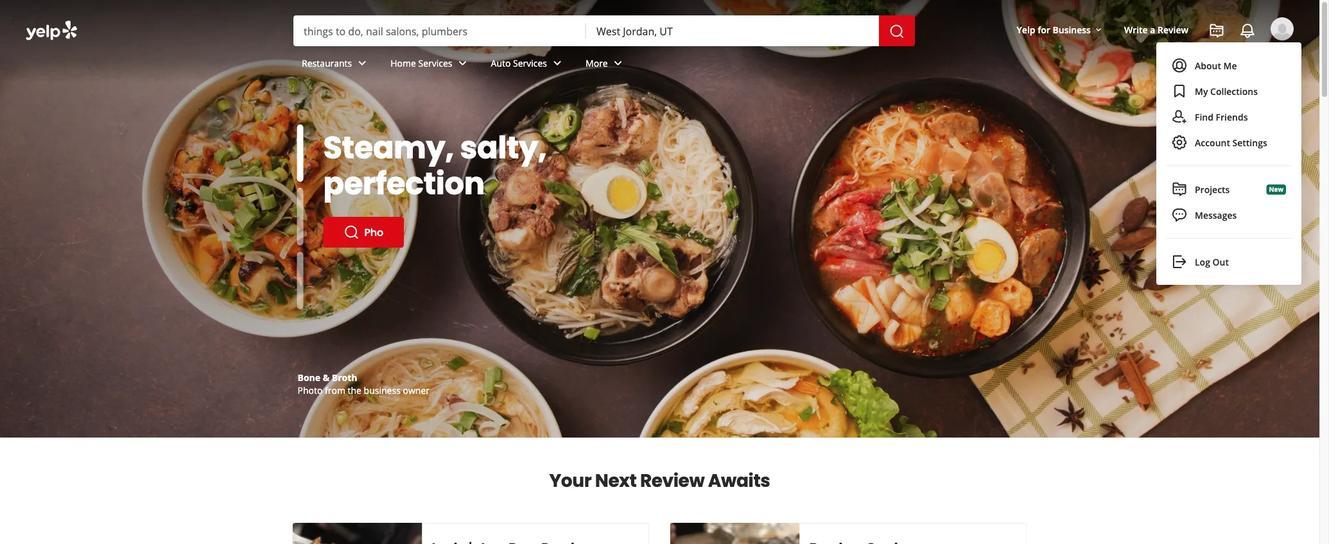 Task type: locate. For each thing, give the bounding box(es) containing it.
24 message v2 image
[[1172, 207, 1188, 223]]

None search field
[[0, 0, 1320, 285], [294, 15, 918, 46], [0, 0, 1320, 285], [294, 15, 918, 46]]

24 chevron down v2 image inside auto services link
[[550, 56, 565, 71]]

2 none field from the left
[[597, 24, 869, 38]]

review
[[1158, 23, 1189, 36], [640, 468, 705, 494]]

2 services from the left
[[513, 57, 547, 69]]

1 horizontal spatial none field
[[597, 24, 869, 38]]

24 chevron down v2 image inside "restaurants" link
[[355, 56, 370, 71]]

new
[[1270, 185, 1284, 194]]

24 chevron down v2 image left auto
[[455, 56, 471, 71]]

photo inside bone & broth photo from the business owner
[[298, 384, 323, 397]]

3 24 chevron down v2 image from the left
[[550, 56, 565, 71]]

0 horizontal spatial none field
[[304, 24, 576, 38]]

your
[[549, 468, 592, 494]]

your next review awaits
[[549, 468, 771, 494]]

24 chevron down v2 image
[[611, 56, 626, 71]]

services for auto services
[[513, 57, 547, 69]]

2 horizontal spatial 24 chevron down v2 image
[[550, 56, 565, 71]]

owner inside progressive cleaning photo from the business owner
[[403, 384, 430, 397]]

owner
[[403, 384, 430, 397], [403, 384, 430, 397]]

1 24 chevron down v2 image from the left
[[355, 56, 370, 71]]

a right write
[[1151, 23, 1156, 36]]

services
[[419, 57, 453, 69], [513, 57, 547, 69]]

24 add friend v2 image
[[1172, 109, 1188, 125]]

1 vertical spatial review
[[640, 468, 705, 494]]

services right auto
[[513, 57, 547, 69]]

home cleaner link
[[323, 217, 456, 248]]

more
[[586, 57, 608, 69]]

home services
[[391, 57, 453, 69]]

yelp
[[1017, 23, 1036, 36]]

bone & broth link
[[298, 372, 357, 384]]

home inside business categories element
[[391, 57, 416, 69]]

pho
[[365, 225, 384, 240]]

None field
[[304, 24, 576, 38], [597, 24, 869, 38]]

the
[[348, 384, 362, 397], [348, 384, 362, 397]]

about me link
[[1165, 53, 1294, 78]]

24 log out v2 image
[[1172, 254, 1188, 270]]

1 horizontal spatial services
[[513, 57, 547, 69]]

2 24 chevron down v2 image from the left
[[455, 56, 471, 71]]

24 chevron down v2 image
[[355, 56, 370, 71], [455, 56, 471, 71], [550, 56, 565, 71]]

from inside progressive cleaning photo from the business owner
[[325, 384, 346, 397]]

1 horizontal spatial a
[[1151, 23, 1156, 36]]

review up 24 profile v2 image
[[1158, 23, 1189, 36]]

a
[[1151, 23, 1156, 36], [482, 126, 503, 169]]

0 vertical spatial home
[[391, 57, 416, 69]]

home down find text box
[[391, 57, 416, 69]]

collections
[[1211, 85, 1258, 97]]

a right of
[[482, 126, 503, 169]]

from
[[325, 384, 346, 397], [325, 384, 346, 397]]

24 chevron down v2 image for restaurants
[[355, 56, 370, 71]]

none field find
[[304, 24, 576, 38]]

1 services from the left
[[419, 57, 453, 69]]

16 chevron down v2 image
[[1094, 25, 1104, 35]]

1 none field from the left
[[304, 24, 576, 38]]

owner inside bone & broth photo from the business owner
[[403, 384, 430, 397]]

24 chevron down v2 image inside home services link
[[455, 56, 471, 71]]

broth
[[332, 372, 357, 384]]

photo
[[298, 384, 323, 397], [298, 384, 323, 397]]

1 horizontal spatial 24 chevron down v2 image
[[455, 56, 471, 71]]

home right 24 search v2 icon
[[365, 225, 395, 240]]

24 chevron down v2 image right auto services
[[550, 56, 565, 71]]

24 chevron down v2 image right 'restaurants' at the left of page
[[355, 56, 370, 71]]

pho link
[[323, 217, 404, 248]]

&
[[323, 372, 330, 384]]

none field near
[[597, 24, 869, 38]]

24 chevron down v2 image for auto services
[[550, 56, 565, 71]]

write a review link
[[1120, 18, 1194, 41]]

restaurants
[[302, 57, 352, 69]]

1 vertical spatial home
[[365, 225, 395, 240]]

messages link
[[1165, 202, 1294, 228]]

home inside 'link'
[[365, 225, 395, 240]]

0 horizontal spatial a
[[482, 126, 503, 169]]

business
[[364, 384, 401, 397], [364, 384, 401, 397]]

business inside bone & broth photo from the business owner
[[364, 384, 401, 397]]

1 vertical spatial a
[[482, 126, 503, 169]]

write a review
[[1125, 23, 1189, 36]]

explore banner section banner
[[0, 0, 1320, 438]]

home
[[391, 57, 416, 69], [365, 225, 395, 240]]

0 horizontal spatial services
[[419, 57, 453, 69]]

notifications image
[[1240, 23, 1256, 39]]

review inside user actions element
[[1158, 23, 1189, 36]]

24 profile v2 image
[[1172, 58, 1188, 73]]

0 horizontal spatial review
[[640, 468, 705, 494]]

projects
[[1195, 183, 1230, 196]]

24 search v2 image
[[344, 225, 359, 240]]

account
[[1195, 137, 1231, 149]]

out
[[1213, 256, 1229, 268]]

for
[[1038, 23, 1051, 36]]

review right the next
[[640, 468, 705, 494]]

my collections
[[1195, 85, 1258, 97]]

cleaner
[[397, 225, 436, 240]]

services down find text box
[[419, 57, 453, 69]]

the
[[323, 126, 381, 169]]

0 vertical spatial a
[[1151, 23, 1156, 36]]

yelp for business button
[[1012, 18, 1109, 41]]

1 horizontal spatial review
[[1158, 23, 1189, 36]]

0 vertical spatial review
[[1158, 23, 1189, 36]]

select slide image
[[297, 125, 304, 182]]

24 project v2 image
[[1172, 182, 1188, 197]]

more link
[[576, 46, 636, 84]]

0 horizontal spatial 24 chevron down v2 image
[[355, 56, 370, 71]]

my collections link
[[1167, 78, 1292, 104]]

log out
[[1195, 256, 1229, 268]]

home
[[323, 162, 414, 205]]

photo of lucky's iron door roadhouse image
[[293, 524, 422, 545]]



Task type: vqa. For each thing, say whether or not it's contained in the screenshot.
2nd "more" from the top
no



Task type: describe. For each thing, give the bounding box(es) containing it.
about
[[1195, 59, 1222, 72]]

user actions element
[[1007, 16, 1312, 95]]

the inside progressive cleaning photo from the business owner
[[348, 384, 362, 397]]

awaits
[[708, 468, 771, 494]]

auto services link
[[481, 46, 576, 84]]

gift
[[387, 126, 440, 169]]

salty,
[[460, 126, 547, 169]]

24 search v2 image
[[344, 225, 359, 240]]

settings
[[1233, 137, 1268, 149]]

find friends
[[1195, 111, 1248, 123]]

cleaning
[[352, 372, 391, 384]]

24 chevron down v2 image for home services
[[455, 56, 471, 71]]

home cleaner
[[365, 225, 436, 240]]

home services link
[[380, 46, 481, 84]]

progressive cleaning photo from the business owner
[[298, 372, 430, 397]]

next
[[595, 468, 637, 494]]

account settings
[[1195, 137, 1268, 149]]

business
[[1053, 23, 1091, 36]]

perfection
[[323, 162, 485, 205]]

messages
[[1195, 209, 1237, 221]]

projects image
[[1210, 23, 1225, 39]]

my
[[1195, 85, 1209, 97]]

home for home services
[[391, 57, 416, 69]]

business categories element
[[292, 46, 1294, 84]]

Find text field
[[304, 24, 576, 38]]

24 collections v2 image
[[1172, 84, 1188, 99]]

find friends link
[[1167, 104, 1292, 130]]

Near text field
[[597, 24, 869, 38]]

business inside progressive cleaning photo from the business owner
[[364, 384, 401, 397]]

progressive cleaning link
[[298, 372, 391, 384]]

a inside the gift of a clean home
[[482, 126, 503, 169]]

home for home cleaner
[[365, 225, 395, 240]]

terry t. image
[[1271, 17, 1294, 40]]

log
[[1195, 256, 1211, 268]]

bone & broth photo from the business owner
[[298, 372, 430, 397]]

restaurants link
[[292, 46, 380, 84]]

photo inside progressive cleaning photo from the business owner
[[298, 384, 323, 397]]

review for next
[[640, 468, 705, 494]]

auto services
[[491, 57, 547, 69]]

search image
[[890, 24, 905, 39]]

auto
[[491, 57, 511, 69]]

find
[[1195, 111, 1214, 123]]

account settings link
[[1167, 130, 1292, 155]]

me
[[1224, 59, 1238, 72]]

from inside bone & broth photo from the business owner
[[325, 384, 346, 397]]

24 settings v2 image
[[1172, 135, 1188, 150]]

progressive
[[298, 372, 350, 384]]

friends
[[1216, 111, 1248, 123]]

steamy, salty, perfection
[[323, 126, 547, 205]]

the gift of a clean home
[[323, 126, 596, 205]]

about me
[[1195, 59, 1238, 72]]

write
[[1125, 23, 1148, 36]]

log out button
[[1167, 249, 1292, 275]]

the inside bone & broth photo from the business owner
[[348, 384, 362, 397]]

clean
[[509, 126, 596, 169]]

yelp for business
[[1017, 23, 1091, 36]]

steamy,
[[323, 126, 454, 169]]

photo of bombay garden image
[[670, 524, 800, 545]]

of
[[446, 126, 476, 169]]

services for home services
[[419, 57, 453, 69]]

bone
[[298, 372, 321, 384]]

review for a
[[1158, 23, 1189, 36]]



